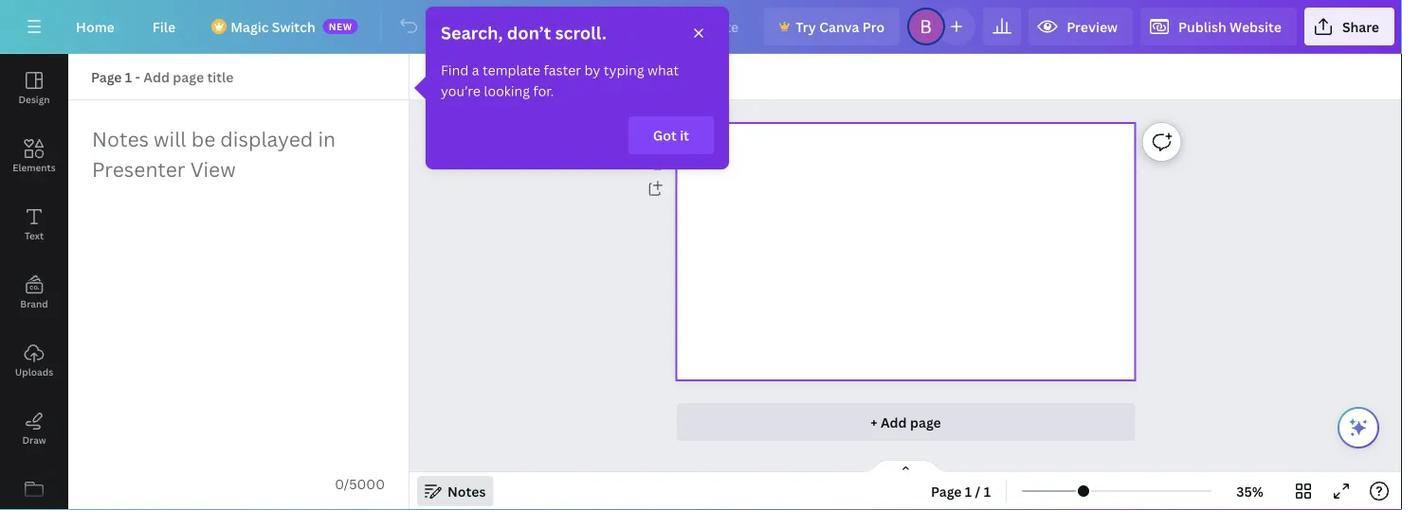 Task type: locate. For each thing, give the bounding box(es) containing it.
brand button
[[0, 259, 68, 327]]

home
[[76, 18, 114, 36]]

what
[[647, 61, 679, 79]]

file
[[152, 18, 176, 36]]

1 horizontal spatial page
[[931, 483, 962, 501]]

0 horizontal spatial 1
[[125, 68, 132, 86]]

0
[[335, 475, 344, 493]]

home link
[[61, 8, 130, 46]]

/
[[344, 475, 349, 493], [975, 483, 981, 501]]

page left -
[[91, 68, 122, 86]]

faster
[[544, 61, 581, 79]]

design
[[18, 93, 50, 106]]

for.
[[533, 82, 554, 100]]

Page title text field
[[143, 65, 236, 88]]

+ add page
[[870, 414, 941, 432]]

elements
[[13, 161, 56, 174]]

magic switch
[[231, 18, 315, 36]]

add
[[881, 414, 907, 432]]

publish
[[1178, 18, 1226, 36]]

1 vertical spatial page
[[931, 483, 962, 501]]

draw button
[[0, 395, 68, 464]]

switch
[[272, 18, 315, 36]]

canva assistant image
[[1347, 417, 1370, 440]]

try canva pro
[[796, 18, 885, 36]]

Design title text field
[[561, 8, 756, 46]]

page
[[91, 68, 122, 86], [931, 483, 962, 501]]

page for page 1 / 1
[[931, 483, 962, 501]]

try canva pro button
[[763, 8, 900, 46]]

uploads button
[[0, 327, 68, 395]]

1 horizontal spatial 1
[[965, 483, 972, 501]]

got
[[653, 127, 677, 145]]

notes
[[447, 483, 486, 501]]

page for page 1 -
[[91, 68, 122, 86]]

page down show pages image
[[931, 483, 962, 501]]

1
[[125, 68, 132, 86], [965, 483, 972, 501], [984, 483, 991, 501]]

uploads
[[15, 366, 53, 379]]

new
[[329, 20, 352, 33]]

a
[[472, 61, 479, 79]]

elements button
[[0, 122, 68, 191]]

0 horizontal spatial /
[[344, 475, 349, 493]]

35% button
[[1219, 477, 1281, 507]]

draw
[[22, 434, 46, 447]]

you're
[[441, 82, 481, 100]]

website
[[1230, 18, 1282, 36]]

1 for /
[[965, 483, 972, 501]]

don't
[[507, 21, 551, 45]]

page
[[910, 414, 941, 432]]

page 1 -
[[91, 68, 143, 86]]

0 horizontal spatial page
[[91, 68, 122, 86]]

0 / 5000
[[335, 475, 385, 493]]

0 vertical spatial page
[[91, 68, 122, 86]]

1 horizontal spatial /
[[975, 483, 981, 501]]

show pages image
[[860, 460, 951, 475]]



Task type: describe. For each thing, give the bounding box(es) containing it.
publish website
[[1178, 18, 1282, 36]]

file button
[[137, 8, 191, 46]]

it
[[680, 127, 689, 145]]

search, don't scroll.
[[441, 21, 607, 45]]

publish website button
[[1141, 8, 1297, 46]]

brand
[[20, 298, 48, 310]]

looking
[[484, 82, 530, 100]]

design button
[[0, 54, 68, 122]]

scroll.
[[555, 21, 607, 45]]

magic
[[231, 18, 269, 36]]

preview button
[[1029, 8, 1133, 46]]

try
[[796, 18, 816, 36]]

typing
[[604, 61, 644, 79]]

2 horizontal spatial 1
[[984, 483, 991, 501]]

search,
[[441, 21, 503, 45]]

page 1 / 1
[[931, 483, 991, 501]]

5000
[[349, 475, 385, 493]]

Notes will be displayed in Presenter View text field
[[69, 101, 408, 466]]

35%
[[1237, 483, 1263, 501]]

share button
[[1304, 8, 1395, 46]]

find
[[441, 61, 469, 79]]

main menu bar
[[0, 0, 1402, 54]]

canva
[[819, 18, 859, 36]]

got it
[[653, 127, 689, 145]]

side panel tab list
[[0, 54, 68, 511]]

text button
[[0, 191, 68, 259]]

find a template faster by typing what you're looking for.
[[441, 61, 679, 100]]

-
[[135, 68, 140, 86]]

notes button
[[417, 477, 493, 507]]

pro
[[862, 18, 885, 36]]

+
[[870, 414, 877, 432]]

preview
[[1067, 18, 1118, 36]]

template
[[483, 61, 540, 79]]

got it button
[[628, 117, 714, 155]]

+ add page button
[[676, 404, 1135, 442]]

share
[[1342, 18, 1379, 36]]

text
[[25, 229, 44, 242]]

by
[[584, 61, 600, 79]]

0 out of 5,000 characters used element
[[335, 475, 385, 493]]

1 for -
[[125, 68, 132, 86]]



Task type: vqa. For each thing, say whether or not it's contained in the screenshot.
5000
yes



